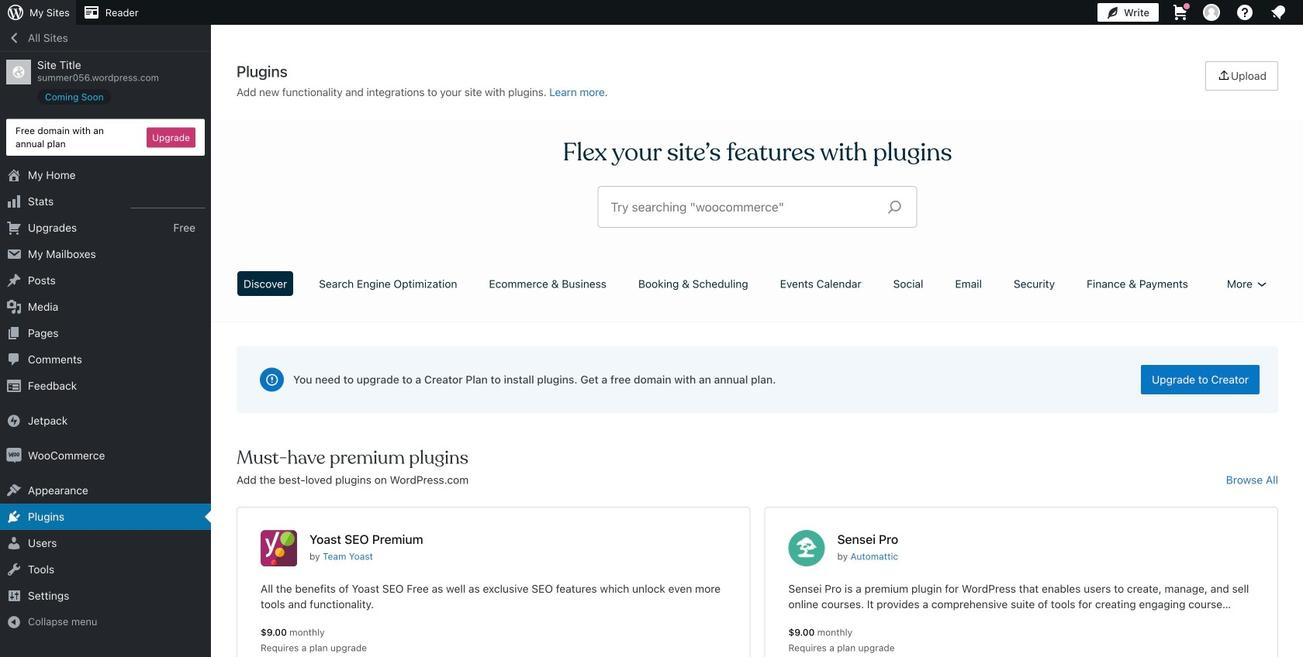 Task type: locate. For each thing, give the bounding box(es) containing it.
1 img image from the top
[[6, 414, 22, 429]]

help image
[[1236, 3, 1255, 22]]

1 vertical spatial img image
[[6, 449, 22, 464]]

list item
[[1297, 152, 1304, 225], [1297, 225, 1304, 282]]

1 horizontal spatial plugin icon image
[[789, 531, 825, 567]]

main content
[[231, 61, 1284, 658]]

0 horizontal spatial plugin icon image
[[261, 531, 297, 567]]

plugin icon image
[[261, 531, 297, 567], [789, 531, 825, 567]]

open search image
[[876, 196, 914, 218]]

img image
[[6, 414, 22, 429], [6, 449, 22, 464]]

None search field
[[599, 187, 917, 227]]

1 list item from the top
[[1297, 152, 1304, 225]]

my shopping cart image
[[1172, 3, 1190, 22]]

2 plugin icon image from the left
[[789, 531, 825, 567]]

2 list item from the top
[[1297, 225, 1304, 282]]

1 plugin icon image from the left
[[261, 531, 297, 567]]

0 vertical spatial img image
[[6, 414, 22, 429]]



Task type: describe. For each thing, give the bounding box(es) containing it.
manage your notifications image
[[1269, 3, 1288, 22]]

my profile image
[[1203, 4, 1221, 21]]

highest hourly views 0 image
[[131, 199, 205, 209]]

2 img image from the top
[[6, 449, 22, 464]]

Search search field
[[611, 187, 876, 227]]



